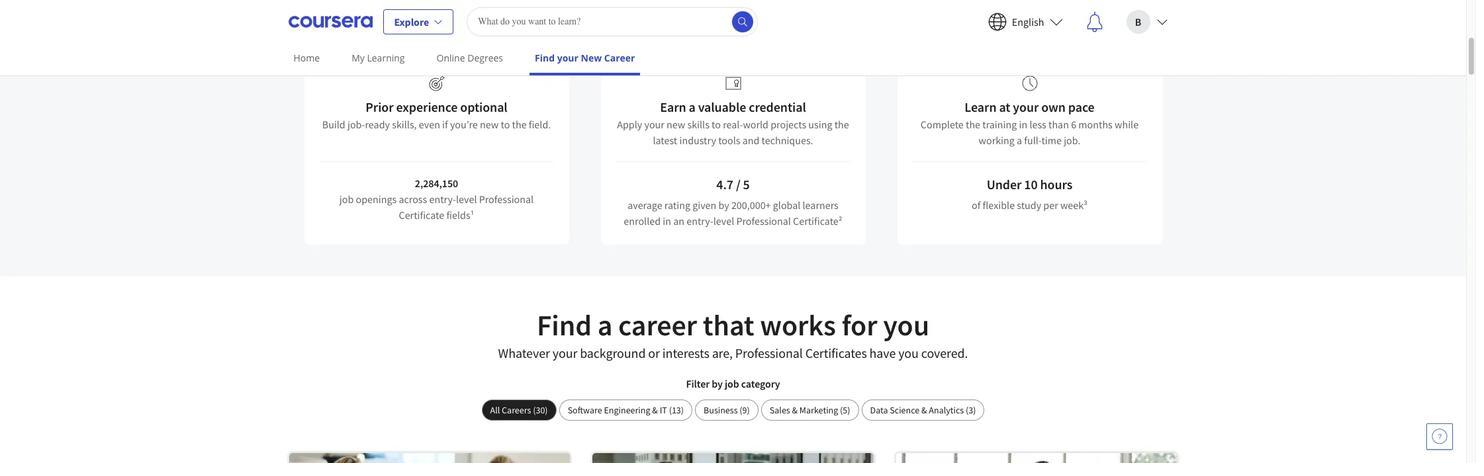 Task type: locate. For each thing, give the bounding box(es) containing it.
0 horizontal spatial a
[[598, 307, 613, 344]]

in left less
[[1020, 118, 1028, 131]]

the inside earn a valuable credential apply your new skills to real-world projects using the latest industry tools and techniques.
[[835, 118, 850, 131]]

by inside 4.7 / 5 average rating given by 200,000+ global learners enrolled in an entry-level professional certificate²
[[719, 199, 730, 212]]

& for data science & analytics (3)
[[922, 405, 928, 417]]

option group containing all careers (30)
[[482, 400, 985, 421]]

0 horizontal spatial job
[[340, 193, 354, 206]]

0 horizontal spatial level
[[456, 193, 477, 206]]

& right science
[[922, 405, 928, 417]]

new down earn
[[667, 118, 686, 131]]

careers
[[502, 405, 531, 417]]

0 vertical spatial a
[[689, 99, 696, 115]]

using
[[809, 118, 833, 131]]

0 vertical spatial in
[[1020, 118, 1028, 131]]

1 vertical spatial in
[[663, 215, 672, 228]]

prior
[[366, 99, 394, 115]]

to down optional
[[501, 118, 510, 131]]

filter by job category
[[686, 378, 781, 391]]

0 vertical spatial entry-
[[429, 193, 456, 206]]

a left full-
[[1017, 134, 1023, 147]]

& right sales
[[792, 405, 798, 417]]

find for your
[[535, 52, 555, 64]]

find inside 'find a career that works for you whatever your background or interests are, professional certificates have you covered.'
[[537, 307, 592, 344]]

1 horizontal spatial &
[[792, 405, 798, 417]]

0 horizontal spatial to
[[501, 118, 510, 131]]

filter
[[686, 378, 710, 391]]

entry-
[[429, 193, 456, 206], [687, 215, 714, 228]]

works
[[761, 307, 836, 344]]

0 vertical spatial find
[[535, 52, 555, 64]]

credential
[[749, 99, 806, 115]]

flexible
[[983, 199, 1015, 212]]

learn
[[965, 99, 997, 115]]

a up background
[[598, 307, 613, 344]]

software engineering & it (13)
[[568, 405, 684, 417]]

2 horizontal spatial the
[[966, 118, 981, 131]]

1 vertical spatial entry-
[[687, 215, 714, 228]]

entry- inside 2,284,150 job openings across entry-level professional certificate fields¹
[[429, 193, 456, 206]]

degrees
[[468, 52, 503, 64]]

All Careers (30) button
[[482, 400, 557, 421]]

in
[[1020, 118, 1028, 131], [663, 215, 672, 228]]

3 the from the left
[[966, 118, 981, 131]]

entry- down 2,284,150
[[429, 193, 456, 206]]

home link
[[288, 43, 325, 73]]

software
[[568, 405, 602, 417]]

your left new
[[557, 52, 579, 64]]

1 to from the left
[[501, 118, 510, 131]]

online degrees
[[437, 52, 503, 64]]

your inside learn at your own pace complete the training in less than 6 months while working a full-time job.
[[1014, 99, 1039, 115]]

find left new
[[535, 52, 555, 64]]

0 vertical spatial by
[[719, 199, 730, 212]]

1 horizontal spatial to
[[712, 118, 721, 131]]

2,284,150 job openings across entry-level professional certificate fields¹
[[340, 177, 534, 222]]

have
[[870, 345, 896, 362]]

level down given
[[714, 215, 735, 228]]

to inside prior experience optional build job-ready skills, even if you're new to the field.
[[501, 118, 510, 131]]

1 horizontal spatial new
[[667, 118, 686, 131]]

that
[[703, 307, 755, 344]]

2 new from the left
[[667, 118, 686, 131]]

by right filter
[[712, 378, 723, 391]]

professional inside 'find a career that works for you whatever your background or interests are, professional certificates have you covered.'
[[736, 345, 803, 362]]

(30)
[[533, 405, 548, 417]]

given
[[693, 199, 717, 212]]

help center image
[[1433, 429, 1448, 445]]

engineering
[[604, 405, 651, 417]]

training
[[983, 118, 1018, 131]]

entry- down given
[[687, 215, 714, 228]]

my learning link
[[346, 43, 410, 73]]

2 to from the left
[[712, 118, 721, 131]]

1 horizontal spatial entry-
[[687, 215, 714, 228]]

you right have
[[899, 345, 919, 362]]

new down optional
[[480, 118, 499, 131]]

1 the from the left
[[512, 118, 527, 131]]

my learning
[[352, 52, 405, 64]]

all
[[490, 405, 500, 417]]

Business (9) button
[[695, 400, 759, 421]]

2 vertical spatial professional
[[736, 345, 803, 362]]

the right using
[[835, 118, 850, 131]]

0 horizontal spatial new
[[480, 118, 499, 131]]

2 horizontal spatial a
[[1017, 134, 1023, 147]]

and
[[743, 134, 760, 147]]

option group
[[482, 400, 985, 421]]

2 vertical spatial a
[[598, 307, 613, 344]]

& left it
[[653, 405, 658, 417]]

0 horizontal spatial entry-
[[429, 193, 456, 206]]

level up fields¹
[[456, 193, 477, 206]]

job left openings
[[340, 193, 354, 206]]

(3)
[[966, 405, 977, 417]]

valuable
[[698, 99, 747, 115]]

b
[[1136, 15, 1142, 28]]

1 vertical spatial professional
[[737, 215, 791, 228]]

in left an
[[663, 215, 672, 228]]

latest
[[653, 134, 678, 147]]

find inside find your new career "link"
[[535, 52, 555, 64]]

optional
[[460, 99, 508, 115]]

0 horizontal spatial the
[[512, 118, 527, 131]]

learners
[[803, 199, 839, 212]]

new
[[480, 118, 499, 131], [667, 118, 686, 131]]

you up have
[[884, 307, 930, 344]]

job up business (9)
[[725, 378, 740, 391]]

your right "whatever"
[[553, 345, 578, 362]]

english
[[1013, 15, 1045, 28]]

Software Engineering & IT (13) button
[[559, 400, 693, 421]]

earn a valuable credential apply your new skills to real-world projects using the latest industry tools and techniques.
[[617, 99, 850, 147]]

2,284,150
[[415, 177, 458, 190]]

1 horizontal spatial job
[[725, 378, 740, 391]]

home
[[294, 52, 320, 64]]

professional
[[479, 193, 534, 206], [737, 215, 791, 228], [736, 345, 803, 362]]

online degrees link
[[432, 43, 509, 73]]

learning
[[367, 52, 405, 64]]

What do you want to learn? text field
[[467, 7, 758, 36]]

None search field
[[467, 7, 758, 36]]

your
[[557, 52, 579, 64], [1014, 99, 1039, 115], [645, 118, 665, 131], [553, 345, 578, 362]]

2 horizontal spatial &
[[922, 405, 928, 417]]

business (9)
[[704, 405, 750, 417]]

even
[[419, 118, 440, 131]]

category
[[742, 378, 781, 391]]

1 vertical spatial level
[[714, 215, 735, 228]]

&
[[653, 405, 658, 417], [792, 405, 798, 417], [922, 405, 928, 417]]

your right at
[[1014, 99, 1039, 115]]

0 horizontal spatial &
[[653, 405, 658, 417]]

0 horizontal spatial in
[[663, 215, 672, 228]]

a inside earn a valuable credential apply your new skills to real-world projects using the latest industry tools and techniques.
[[689, 99, 696, 115]]

explore button
[[383, 9, 454, 34]]

0 vertical spatial professional
[[479, 193, 534, 206]]

& inside software engineering & it (13) button
[[653, 405, 658, 417]]

complete
[[921, 118, 964, 131]]

0 vertical spatial level
[[456, 193, 477, 206]]

1 vertical spatial find
[[537, 307, 592, 344]]

if
[[442, 118, 448, 131]]

find your new career
[[535, 52, 635, 64]]

level inside 4.7 / 5 average rating given by 200,000+ global learners enrolled in an entry-level professional certificate²
[[714, 215, 735, 228]]

2 & from the left
[[792, 405, 798, 417]]

skills,
[[392, 118, 417, 131]]

rating
[[665, 199, 691, 212]]

hours
[[1041, 176, 1073, 193]]

online
[[437, 52, 465, 64]]

certificates
[[806, 345, 867, 362]]

in inside learn at your own pace complete the training in less than 6 months while working a full-time job.
[[1020, 118, 1028, 131]]

your inside 'find a career that works for you whatever your background or interests are, professional certificates have you covered.'
[[553, 345, 578, 362]]

a up skills
[[689, 99, 696, 115]]

2 the from the left
[[835, 118, 850, 131]]

while
[[1115, 118, 1139, 131]]

6
[[1072, 118, 1077, 131]]

0 vertical spatial job
[[340, 193, 354, 206]]

1 & from the left
[[653, 405, 658, 417]]

1 horizontal spatial in
[[1020, 118, 1028, 131]]

3 & from the left
[[922, 405, 928, 417]]

1 horizontal spatial the
[[835, 118, 850, 131]]

& inside data science & analytics (3) button
[[922, 405, 928, 417]]

learn at your own pace complete the training in less than 6 months while working a full-time job.
[[921, 99, 1139, 147]]

you
[[884, 307, 930, 344], [899, 345, 919, 362]]

for
[[842, 307, 878, 344]]

a inside 'find a career that works for you whatever your background or interests are, professional certificates have you covered.'
[[598, 307, 613, 344]]

to
[[501, 118, 510, 131], [712, 118, 721, 131]]

10
[[1025, 176, 1038, 193]]

a for new
[[689, 99, 696, 115]]

to left real-
[[712, 118, 721, 131]]

1 new from the left
[[480, 118, 499, 131]]

4.7 / 5 average rating given by 200,000+ global learners enrolled in an entry-level professional certificate²
[[624, 176, 843, 228]]

the left field.
[[512, 118, 527, 131]]

sales
[[770, 405, 791, 417]]

your up latest
[[645, 118, 665, 131]]

global
[[773, 199, 801, 212]]

working
[[979, 134, 1015, 147]]

sales & marketing (5)
[[770, 405, 851, 417]]

find up "whatever"
[[537, 307, 592, 344]]

months
[[1079, 118, 1113, 131]]

the down learn
[[966, 118, 981, 131]]

by right given
[[719, 199, 730, 212]]

1 horizontal spatial a
[[689, 99, 696, 115]]

level inside 2,284,150 job openings across entry-level professional certificate fields¹
[[456, 193, 477, 206]]

1 vertical spatial a
[[1017, 134, 1023, 147]]

covered.
[[922, 345, 969, 362]]

1 horizontal spatial level
[[714, 215, 735, 228]]



Task type: vqa. For each thing, say whether or not it's contained in the screenshot.


Task type: describe. For each thing, give the bounding box(es) containing it.
week³
[[1061, 199, 1088, 212]]

tools
[[719, 134, 741, 147]]

to inside earn a valuable credential apply your new skills to real-world projects using the latest industry tools and techniques.
[[712, 118, 721, 131]]

new inside earn a valuable credential apply your new skills to real-world projects using the latest industry tools and techniques.
[[667, 118, 686, 131]]

across
[[399, 193, 427, 206]]

200,000+
[[732, 199, 771, 212]]

entry- inside 4.7 / 5 average rating given by 200,000+ global learners enrolled in an entry-level professional certificate²
[[687, 215, 714, 228]]

a inside learn at your own pace complete the training in less than 6 months while working a full-time job.
[[1017, 134, 1023, 147]]

earn
[[661, 99, 687, 115]]

certificate
[[399, 209, 445, 222]]

ready
[[365, 118, 390, 131]]

0 vertical spatial you
[[884, 307, 930, 344]]

b button
[[1116, 0, 1179, 43]]

& for software engineering & it (13)
[[653, 405, 658, 417]]

Data Science & Analytics (3) button
[[862, 400, 985, 421]]

per
[[1044, 199, 1059, 212]]

it
[[660, 405, 668, 417]]

data
[[871, 405, 888, 417]]

average
[[628, 199, 663, 212]]

professional inside 4.7 / 5 average rating given by 200,000+ global learners enrolled in an entry-level professional certificate²
[[737, 215, 791, 228]]

all careers (30)
[[490, 405, 548, 417]]

(13)
[[669, 405, 684, 417]]

find for a
[[537, 307, 592, 344]]

/
[[736, 176, 741, 193]]

job inside 2,284,150 job openings across entry-level professional certificate fields¹
[[340, 193, 354, 206]]

job.
[[1064, 134, 1081, 147]]

under 10 hours of flexible study per week³
[[972, 176, 1088, 212]]

data science & analytics (3)
[[871, 405, 977, 417]]

apply
[[617, 118, 643, 131]]

business
[[704, 405, 738, 417]]

my
[[352, 52, 365, 64]]

(9)
[[740, 405, 750, 417]]

a for you
[[598, 307, 613, 344]]

skills
[[688, 118, 710, 131]]

field.
[[529, 118, 551, 131]]

under
[[987, 176, 1022, 193]]

world
[[743, 118, 769, 131]]

you're
[[450, 118, 478, 131]]

or
[[649, 345, 660, 362]]

professional inside 2,284,150 job openings across entry-level professional certificate fields¹
[[479, 193, 534, 206]]

coursera image
[[288, 11, 373, 32]]

new inside prior experience optional build job-ready skills, even if you're new to the field.
[[480, 118, 499, 131]]

than
[[1049, 118, 1070, 131]]

techniques.
[[762, 134, 814, 147]]

& inside sales & marketing (5) button
[[792, 405, 798, 417]]

your inside earn a valuable credential apply your new skills to real-world projects using the latest industry tools and techniques.
[[645, 118, 665, 131]]

your inside "link"
[[557, 52, 579, 64]]

science
[[890, 405, 920, 417]]

an
[[674, 215, 685, 228]]

find a career that works for you whatever your background or interests are, professional certificates have you covered.
[[498, 307, 969, 362]]

4.7
[[717, 176, 734, 193]]

the inside prior experience optional build job-ready skills, even if you're new to the field.
[[512, 118, 527, 131]]

Sales & Marketing (5) button
[[762, 400, 859, 421]]

career
[[619, 307, 697, 344]]

career
[[605, 52, 635, 64]]

experience
[[396, 99, 458, 115]]

in inside 4.7 / 5 average rating given by 200,000+ global learners enrolled in an entry-level professional certificate²
[[663, 215, 672, 228]]

openings
[[356, 193, 397, 206]]

enrolled
[[624, 215, 661, 228]]

pace
[[1069, 99, 1095, 115]]

5
[[743, 176, 750, 193]]

full-
[[1025, 134, 1042, 147]]

projects
[[771, 118, 807, 131]]

find your new career link
[[530, 43, 641, 76]]

the inside learn at your own pace complete the training in less than 6 months while working a full-time job.
[[966, 118, 981, 131]]

time
[[1042, 134, 1062, 147]]

background
[[580, 345, 646, 362]]

are,
[[712, 345, 733, 362]]

fields¹
[[447, 209, 475, 222]]

new
[[581, 52, 602, 64]]

own
[[1042, 99, 1066, 115]]

1 vertical spatial job
[[725, 378, 740, 391]]

of
[[972, 199, 981, 212]]

whatever
[[498, 345, 550, 362]]

1 vertical spatial you
[[899, 345, 919, 362]]

prior experience optional build job-ready skills, even if you're new to the field.
[[322, 99, 551, 131]]

industry
[[680, 134, 717, 147]]

certificate²
[[793, 215, 843, 228]]

analytics
[[929, 405, 964, 417]]

less
[[1030, 118, 1047, 131]]

build
[[322, 118, 346, 131]]

study
[[1017, 199, 1042, 212]]

(5)
[[841, 405, 851, 417]]

1 vertical spatial by
[[712, 378, 723, 391]]



